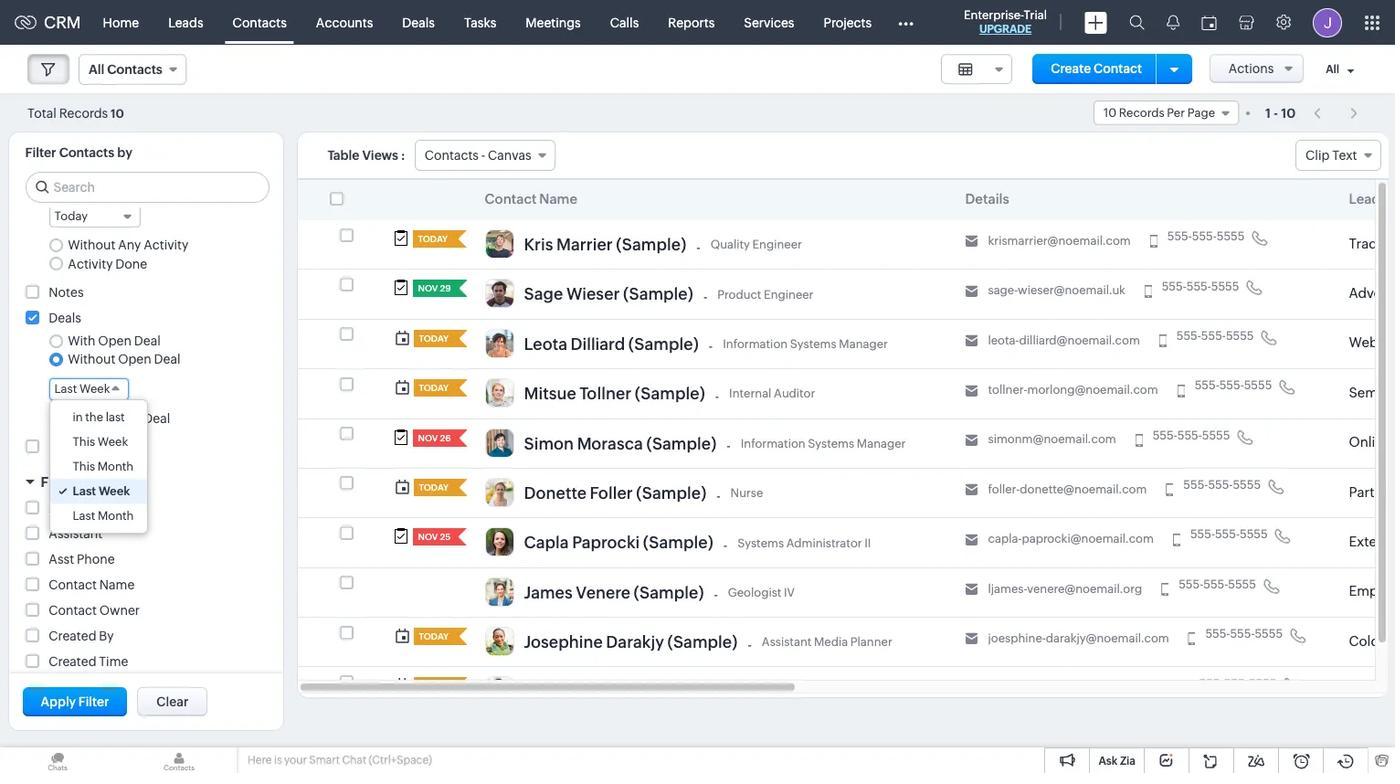 Task type: locate. For each thing, give the bounding box(es) containing it.
0 vertical spatial activity
[[144, 238, 189, 253]]

capla
[[524, 533, 569, 552]]

icon_mail image left ljames-
[[965, 583, 978, 596]]

contacts link
[[218, 0, 301, 44]]

0 vertical spatial created
[[49, 628, 96, 643]]

last inside last week field
[[54, 382, 77, 396]]

0 vertical spatial by
[[77, 474, 94, 490]]

information systems manager
[[723, 337, 888, 351], [741, 437, 906, 450]]

this down in
[[73, 435, 95, 449]]

1 horizontal spatial activity
[[144, 238, 189, 253]]

by up time
[[99, 628, 114, 643]]

0 horizontal spatial 10
[[111, 106, 124, 120]]

canvas profile image image left mitsue
[[485, 378, 514, 408]]

last month option
[[50, 504, 148, 529]]

(sample) right tollner
[[635, 384, 705, 403]]

month inside this month option
[[97, 460, 134, 474]]

2 vertical spatial last
[[73, 509, 95, 523]]

0 vertical spatial deals
[[402, 15, 435, 30]]

wieser
[[566, 285, 620, 304]]

2 vertical spatial week
[[99, 485, 130, 498]]

deal for with open deal
[[134, 334, 161, 348]]

s right online
[[1394, 434, 1395, 450]]

assistant left media
[[762, 635, 812, 649]]

(sample) up darakjy
[[634, 583, 704, 602]]

0 vertical spatial engineer
[[753, 238, 802, 252]]

the
[[85, 411, 103, 424]]

0 vertical spatial contacts
[[233, 15, 287, 30]]

canvas profile image image left james
[[485, 577, 514, 606]]

campaigns
[[49, 439, 117, 454]]

account
[[49, 501, 100, 515]]

nov 26
[[418, 433, 451, 443]]

upgrade
[[979, 23, 1032, 36]]

deals link
[[388, 0, 450, 44]]

6 icon_mail image from the top
[[965, 484, 978, 496]]

month up fields
[[97, 460, 134, 474]]

0 vertical spatial without
[[68, 238, 115, 253]]

last week up account name
[[73, 485, 130, 498]]

5555 for capla paprocki (sample)
[[1240, 528, 1268, 541]]

5555 for kris marrier (sample)
[[1217, 229, 1245, 243]]

0 vertical spatial last
[[54, 382, 77, 396]]

capla-paprocki@noemail.com
[[988, 532, 1154, 546]]

0 vertical spatial last week
[[54, 382, 110, 396]]

engineer right the product
[[764, 287, 814, 301]]

1 vertical spatial activity
[[68, 257, 113, 271]]

(sample) right dilliard at left top
[[629, 334, 699, 353]]

1 vertical spatial contact name
[[49, 577, 135, 592]]

canvas profile image image for capla paprocki (sample)
[[485, 527, 514, 557]]

table views :
[[328, 148, 405, 163]]

marrier
[[556, 235, 613, 254]]

canvas profile image image left the donette
[[485, 478, 514, 507]]

2 vertical spatial filter
[[78, 694, 109, 709]]

filter contacts by
[[25, 145, 132, 160]]

contacts left by at the left
[[59, 145, 114, 160]]

(sample) up sage wieser (sample)
[[616, 235, 687, 254]]

0 vertical spatial manager
[[839, 337, 888, 351]]

information up internal
[[723, 337, 788, 351]]

Search text field
[[26, 173, 268, 202]]

1 nov from the top
[[418, 433, 438, 443]]

open up without open deal
[[98, 334, 131, 348]]

0 vertical spatial information systems manager
[[723, 337, 888, 351]]

create contact button
[[1033, 54, 1161, 84]]

0 horizontal spatial by
[[77, 474, 94, 490]]

0 horizontal spatial contact name
[[49, 577, 135, 592]]

last up account name
[[73, 485, 96, 498]]

1 vertical spatial this
[[73, 460, 95, 474]]

(sample) right darakjy
[[667, 632, 738, 652]]

any for deal
[[118, 411, 141, 426]]

- for kris marrier (sample)
[[697, 240, 701, 255]]

2 created from the top
[[49, 654, 96, 669]]

1 vertical spatial systems
[[808, 437, 855, 450]]

today
[[418, 234, 448, 244], [419, 383, 449, 393], [419, 482, 449, 492], [419, 631, 449, 641], [419, 681, 449, 691]]

this for this week
[[73, 435, 95, 449]]

1 this from the top
[[73, 435, 95, 449]]

contact
[[1094, 61, 1142, 76], [485, 191, 537, 207], [49, 577, 97, 592], [49, 603, 97, 617]]

2 without from the top
[[68, 352, 115, 367]]

phone
[[77, 552, 115, 566]]

8 canvas profile image image from the top
[[485, 577, 514, 606]]

icon_mobile image
[[1150, 235, 1158, 248], [1145, 285, 1152, 298], [1159, 335, 1167, 347], [1178, 384, 1185, 397], [1136, 434, 1143, 447], [1166, 484, 1174, 496], [1173, 533, 1181, 546], [1162, 583, 1169, 596], [1188, 633, 1196, 646]]

contact name
[[485, 191, 578, 207], [49, 577, 135, 592]]

canvas profile image image
[[485, 229, 514, 259], [485, 279, 514, 308], [485, 329, 514, 358], [485, 378, 514, 408], [485, 428, 514, 457], [485, 478, 514, 507], [485, 527, 514, 557], [485, 577, 514, 606], [485, 627, 514, 656]]

1 vertical spatial filter
[[41, 474, 74, 490]]

week inside 'option'
[[97, 435, 128, 449]]

month inside last month "option"
[[98, 509, 134, 523]]

0 vertical spatial nov
[[418, 433, 438, 443]]

1 vertical spatial without
[[68, 352, 115, 367]]

morasca
[[577, 434, 643, 453]]

last down last week option
[[73, 509, 95, 523]]

deal right 'last'
[[144, 411, 170, 426]]

1 vertical spatial month
[[98, 509, 134, 523]]

by
[[77, 474, 94, 490], [99, 628, 114, 643]]

deal down with open deal
[[154, 352, 181, 367]]

employ
[[1349, 583, 1395, 599]]

reports
[[668, 15, 715, 30]]

1 horizontal spatial contacts
[[233, 15, 287, 30]]

1 horizontal spatial by
[[99, 628, 114, 643]]

tollner
[[580, 384, 632, 403]]

leota-dilliard@noemail.com link
[[988, 333, 1140, 348]]

555-555-5555 for leota dilliard (sample)
[[1177, 329, 1254, 343]]

week for last week option
[[99, 485, 130, 498]]

this inside 'option'
[[73, 435, 95, 449]]

week up the
[[79, 382, 110, 396]]

1 vertical spatial last
[[73, 485, 96, 498]]

0 vertical spatial week
[[79, 382, 110, 396]]

2 any from the top
[[118, 411, 141, 426]]

externa
[[1349, 534, 1395, 549]]

(sample) for mitsue tollner (sample)
[[635, 384, 705, 403]]

(sample) right morasca
[[646, 434, 717, 453]]

10 inside total records 10
[[111, 106, 124, 120]]

created for created time
[[49, 654, 96, 669]]

sage wieser (sample)
[[524, 285, 694, 304]]

1 vertical spatial created
[[49, 654, 96, 669]]

7 icon_mail image from the top
[[965, 533, 978, 546]]

2 icon_mail image from the top
[[965, 285, 978, 298]]

1 vertical spatial assistant
[[762, 635, 812, 649]]

10 right the records
[[111, 106, 124, 120]]

by inside dropdown button
[[77, 474, 94, 490]]

this up filter by fields
[[73, 460, 95, 474]]

canvas profile image image left leota
[[485, 329, 514, 358]]

2 canvas profile image image from the top
[[485, 279, 514, 308]]

icon_mail image left simonm@noemail.com link
[[965, 434, 978, 447]]

(sample) inside "link"
[[667, 632, 738, 652]]

1 horizontal spatial assistant
[[762, 635, 812, 649]]

1 created from the top
[[49, 628, 96, 643]]

1 vertical spatial deals
[[49, 310, 81, 325]]

created
[[49, 628, 96, 643], [49, 654, 96, 669]]

icon_mail image for james venere (sample)
[[965, 583, 978, 596]]

5555 for donette foller (sample)
[[1233, 478, 1261, 492]]

- for sage wieser (sample)
[[704, 290, 708, 304]]

last week up in
[[54, 382, 110, 396]]

1 vertical spatial open
[[118, 352, 151, 367]]

0 vertical spatial any
[[118, 238, 141, 253]]

list box
[[50, 401, 148, 533]]

here
[[248, 754, 272, 767]]

chat
[[342, 754, 367, 767]]

by down this month
[[77, 474, 94, 490]]

1 horizontal spatial 10
[[1281, 106, 1296, 120]]

1 vertical spatial manager
[[857, 437, 906, 450]]

3 icon_mail image from the top
[[965, 335, 978, 347]]

systems
[[790, 337, 837, 351], [808, 437, 855, 450], [738, 536, 784, 550]]

icon_mail image left capla-
[[965, 533, 978, 546]]

1 vertical spatial engineer
[[764, 287, 814, 301]]

any right the
[[118, 411, 141, 426]]

month down last week option
[[98, 509, 134, 523]]

nov for simon
[[418, 433, 438, 443]]

capla paprocki (sample) link
[[524, 533, 713, 557]]

1 vertical spatial name
[[102, 501, 138, 515]]

icon_mail image left 'joesphine-'
[[965, 633, 978, 646]]

0 vertical spatial information
[[723, 337, 788, 351]]

assistant media planner
[[762, 635, 893, 649]]

canvas profile image image left capla
[[485, 527, 514, 557]]

systems down auditor
[[808, 437, 855, 450]]

icon_mail image left the tollner-
[[965, 384, 978, 397]]

last week option
[[50, 479, 148, 504]]

any up done
[[118, 238, 141, 253]]

last inside last week option
[[73, 485, 96, 498]]

0 vertical spatial systems
[[790, 337, 837, 351]]

2 vertical spatial deal
[[144, 411, 170, 426]]

4 canvas profile image image from the top
[[485, 378, 514, 408]]

deals inside deals 'link'
[[402, 15, 435, 30]]

7 canvas profile image image from the top
[[485, 527, 514, 557]]

1 horizontal spatial deals
[[402, 15, 435, 30]]

activity done
[[68, 257, 147, 271]]

canvas profile image image for simon morasca (sample)
[[485, 428, 514, 457]]

list box containing in the last
[[50, 401, 148, 533]]

icon_mail image left 'foller-'
[[965, 484, 978, 496]]

9 canvas profile image image from the top
[[485, 627, 514, 656]]

nov left 25
[[418, 532, 438, 542]]

icon_mail image for donette foller (sample)
[[965, 484, 978, 496]]

this week option
[[50, 430, 148, 455]]

created up created time at the bottom
[[49, 628, 96, 643]]

assistant down account
[[49, 526, 103, 541]]

owner
[[99, 603, 140, 617]]

1 month from the top
[[97, 460, 134, 474]]

assistant for assistant
[[49, 526, 103, 541]]

calls link
[[596, 0, 654, 44]]

deals down notes
[[49, 310, 81, 325]]

5555
[[1217, 229, 1245, 243], [1211, 279, 1240, 293], [1226, 329, 1254, 343], [1244, 379, 1272, 392], [1202, 428, 1230, 442], [1233, 478, 1261, 492], [1240, 528, 1268, 541], [1228, 577, 1256, 591], [1255, 627, 1283, 641], [1249, 677, 1277, 690]]

capla paprocki (sample)
[[524, 533, 713, 552]]

(sample) for josephine darakjy (sample)
[[667, 632, 738, 652]]

filter inside dropdown button
[[41, 474, 74, 490]]

9 icon_mail image from the top
[[965, 633, 978, 646]]

(ctrl+space)
[[369, 754, 432, 767]]

last up in
[[54, 382, 77, 396]]

1 vertical spatial any
[[118, 411, 141, 426]]

views
[[362, 148, 398, 163]]

2 month from the top
[[98, 509, 134, 523]]

8 icon_mail image from the top
[[965, 583, 978, 596]]

1 vertical spatial week
[[97, 435, 128, 449]]

- for mitsue tollner (sample)
[[715, 389, 719, 404]]

0 vertical spatial open
[[98, 334, 131, 348]]

leota-
[[988, 333, 1019, 347]]

today for josephine darakjy (sample)
[[419, 631, 449, 641]]

0 vertical spatial name
[[539, 191, 578, 207]]

engineer right quality
[[753, 238, 802, 252]]

canvas profile image image for kris marrier (sample)
[[485, 229, 514, 259]]

3 canvas profile image image from the top
[[485, 329, 514, 358]]

today for mitsue tollner (sample)
[[419, 383, 449, 393]]

0 vertical spatial s
[[1388, 235, 1395, 251]]

krismarrier@noemail.com link
[[988, 234, 1131, 248]]

(sample) right foller at bottom left
[[636, 483, 707, 502]]

1 vertical spatial nov
[[418, 532, 438, 542]]

systems for simon morasca (sample)
[[808, 437, 855, 450]]

advertis
[[1349, 285, 1395, 301]]

1 vertical spatial s
[[1394, 434, 1395, 450]]

5 canvas profile image image from the top
[[485, 428, 514, 457]]

information systems manager up auditor
[[723, 337, 888, 351]]

nov for capla
[[418, 532, 438, 542]]

6 canvas profile image image from the top
[[485, 478, 514, 507]]

today for donette foller (sample)
[[419, 482, 449, 492]]

created for created by
[[49, 628, 96, 643]]

1 icon_mail image from the top
[[965, 235, 978, 248]]

0 horizontal spatial contacts
[[59, 145, 114, 160]]

10 right 1
[[1281, 106, 1296, 120]]

contact up the kris
[[485, 191, 537, 207]]

leota-dilliard@noemail.com
[[988, 333, 1140, 347]]

last for last week option
[[73, 485, 96, 498]]

icon_mail image down 'details'
[[965, 235, 978, 248]]

systems up auditor
[[790, 337, 837, 351]]

assistant
[[49, 526, 103, 541], [762, 635, 812, 649]]

week up account name
[[99, 485, 130, 498]]

in the last option
[[50, 405, 148, 430]]

filter inside "button"
[[78, 694, 109, 709]]

information systems manager for leota dilliard (sample)
[[723, 337, 888, 351]]

canvas profile image image left the josephine
[[485, 627, 514, 656]]

(sample) right paprocki
[[643, 533, 713, 552]]

- for james venere (sample)
[[714, 588, 718, 602]]

sage-wieser@noemail.uk link
[[988, 284, 1126, 298]]

1 vertical spatial information
[[741, 437, 806, 450]]

month for this month
[[97, 460, 134, 474]]

tasks
[[464, 15, 496, 30]]

0 vertical spatial deal
[[134, 334, 161, 348]]

any for activity
[[118, 238, 141, 253]]

here is your smart chat (ctrl+space)
[[248, 754, 432, 767]]

3 without from the top
[[68, 411, 115, 426]]

0 horizontal spatial assistant
[[49, 526, 103, 541]]

filter right apply
[[78, 694, 109, 709]]

nov left the 26
[[418, 433, 438, 443]]

joesphine-
[[988, 631, 1046, 645]]

created time
[[49, 654, 128, 669]]

created down created by
[[49, 654, 96, 669]]

0 horizontal spatial activity
[[68, 257, 113, 271]]

foller
[[590, 483, 633, 502]]

contact name up the kris
[[485, 191, 578, 207]]

filter up account
[[41, 474, 74, 490]]

0 vertical spatial contact name
[[485, 191, 578, 207]]

activity
[[144, 238, 189, 253], [68, 257, 113, 271]]

week for this week 'option'
[[97, 435, 128, 449]]

0 vertical spatial assistant
[[49, 526, 103, 541]]

enterprise-trial upgrade
[[964, 8, 1047, 36]]

s right trade
[[1388, 235, 1395, 251]]

last inside last month "option"
[[73, 509, 95, 523]]

navigation
[[1305, 100, 1368, 126]]

week down without any deal
[[97, 435, 128, 449]]

filter down total
[[25, 145, 56, 160]]

this inside option
[[73, 460, 95, 474]]

0 vertical spatial month
[[97, 460, 134, 474]]

canvas profile image image left sage
[[485, 279, 514, 308]]

activity up done
[[144, 238, 189, 253]]

activity up notes
[[68, 257, 113, 271]]

2 this from the top
[[73, 460, 95, 474]]

systems up geologist iv
[[738, 536, 784, 550]]

10 for total records 10
[[111, 106, 124, 120]]

1 any from the top
[[118, 238, 141, 253]]

icon_mail image left sage-
[[965, 285, 978, 298]]

information systems manager down auditor
[[741, 437, 906, 450]]

-
[[1274, 106, 1279, 120], [697, 240, 701, 255], [704, 290, 708, 304], [709, 339, 713, 354], [715, 389, 719, 404], [727, 439, 731, 453], [717, 488, 721, 503], [724, 538, 728, 553], [714, 588, 718, 602], [748, 638, 752, 652]]

icon_mail image for sage wieser (sample)
[[965, 285, 978, 298]]

(sample) for kris marrier (sample)
[[616, 235, 687, 254]]

tollner-morlong@noemail.com
[[988, 383, 1158, 397]]

kris marrier (sample) link
[[524, 235, 687, 259]]

name up the kris
[[539, 191, 578, 207]]

today link for josephine darakjy (sample)
[[413, 628, 451, 645]]

accounts link
[[301, 0, 388, 44]]

canvas profile image image left the kris
[[485, 229, 514, 259]]

deals left tasks
[[402, 15, 435, 30]]

foller-donette@noemail.com link
[[988, 482, 1147, 497]]

1 vertical spatial deal
[[154, 352, 181, 367]]

mitsue
[[524, 384, 576, 403]]

(sample) right wieser
[[623, 285, 694, 304]]

1 vertical spatial last week
[[73, 485, 130, 498]]

4 icon_mail image from the top
[[965, 384, 978, 397]]

2 vertical spatial systems
[[738, 536, 784, 550]]

geologist iv
[[728, 586, 795, 599]]

icon_mail image
[[965, 235, 978, 248], [965, 285, 978, 298], [965, 335, 978, 347], [965, 384, 978, 397], [965, 434, 978, 447], [965, 484, 978, 496], [965, 533, 978, 546], [965, 583, 978, 596], [965, 633, 978, 646]]

contact right create
[[1094, 61, 1142, 76]]

last week
[[54, 382, 110, 396], [73, 485, 130, 498]]

name down fields
[[102, 501, 138, 515]]

s for simon morasca (sample)
[[1394, 434, 1395, 450]]

manager
[[839, 337, 888, 351], [857, 437, 906, 450]]

0 vertical spatial filter
[[25, 145, 56, 160]]

contacts right leads link
[[233, 15, 287, 30]]

5555 for leota dilliard (sample)
[[1226, 329, 1254, 343]]

contact up created by
[[49, 603, 97, 617]]

Last Week field
[[49, 379, 129, 401]]

information down internal auditor
[[741, 437, 806, 450]]

manager for leota dilliard (sample)
[[839, 337, 888, 351]]

1 canvas profile image image from the top
[[485, 229, 514, 259]]

systems administrator ii
[[738, 536, 871, 550]]

canvas profile image image for josephine darakjy (sample)
[[485, 627, 514, 656]]

2 vertical spatial without
[[68, 411, 115, 426]]

5 icon_mail image from the top
[[965, 434, 978, 447]]

contact name up contact owner
[[49, 577, 135, 592]]

by for created
[[99, 628, 114, 643]]

online
[[1349, 434, 1392, 450]]

icon_mail image left leota-
[[965, 335, 978, 347]]

2 nov from the top
[[418, 532, 438, 542]]

projects link
[[809, 0, 886, 44]]

0 horizontal spatial deals
[[49, 310, 81, 325]]

1 without from the top
[[68, 238, 115, 253]]

canvas profile image image left simon
[[485, 428, 514, 457]]

0 vertical spatial this
[[73, 435, 95, 449]]

without for without open deal
[[68, 352, 115, 367]]

sage wieser (sample) link
[[524, 285, 694, 309]]

(sample) for simon morasca (sample)
[[646, 434, 717, 453]]

1 vertical spatial by
[[99, 628, 114, 643]]

any
[[118, 238, 141, 253], [118, 411, 141, 426]]

(sample) for donette foller (sample)
[[636, 483, 707, 502]]

is
[[274, 754, 282, 767]]

deal up without open deal
[[134, 334, 161, 348]]

contact inside button
[[1094, 61, 1142, 76]]

week inside option
[[99, 485, 130, 498]]

open down with open deal
[[118, 352, 151, 367]]

account name
[[49, 501, 138, 515]]

1 vertical spatial information systems manager
[[741, 437, 906, 450]]

name up owner
[[99, 577, 135, 592]]

calls
[[610, 15, 639, 30]]



Task type: vqa. For each thing, say whether or not it's contained in the screenshot.
second Get from the top
no



Task type: describe. For each thing, give the bounding box(es) containing it.
dilliard
[[571, 334, 625, 353]]

assistant for assistant media planner
[[762, 635, 812, 649]]

planner
[[851, 635, 893, 649]]

- for leota dilliard (sample)
[[709, 339, 713, 354]]

partner
[[1349, 484, 1395, 499]]

- for capla paprocki (sample)
[[724, 538, 728, 553]]

josephine darakjy (sample)
[[524, 632, 738, 652]]

in the last
[[73, 411, 125, 424]]

last
[[106, 411, 125, 424]]

1 horizontal spatial contact name
[[485, 191, 578, 207]]

home link
[[88, 0, 154, 44]]

total
[[27, 106, 56, 120]]

mitsue tollner (sample) link
[[524, 384, 705, 408]]

online s
[[1349, 434, 1395, 450]]

capla-
[[988, 532, 1022, 546]]

enterprise-
[[964, 8, 1024, 22]]

this for this month
[[73, 460, 95, 474]]

month for last month
[[98, 509, 134, 523]]

by for filter
[[77, 474, 94, 490]]

create contact
[[1051, 61, 1142, 76]]

- for josephine darakjy (sample)
[[748, 638, 752, 652]]

icon_mail image for simon morasca (sample)
[[965, 434, 978, 447]]

canvas profile image image for donette foller (sample)
[[485, 478, 514, 507]]

this month option
[[50, 455, 148, 479]]

25
[[440, 532, 451, 542]]

(sample) for sage wieser (sample)
[[623, 285, 694, 304]]

without any activity
[[68, 238, 189, 253]]

dilliard@noemail.com
[[1019, 333, 1140, 347]]

engineer for sage wieser (sample)
[[764, 287, 814, 301]]

systems for leota dilliard (sample)
[[790, 337, 837, 351]]

search element
[[1118, 0, 1156, 45]]

donette
[[524, 483, 587, 502]]

- for donette foller (sample)
[[717, 488, 721, 503]]

ljames-venere@noemail.org link
[[988, 582, 1142, 596]]

morlong@noemail.com
[[1028, 383, 1158, 397]]

james venere (sample) link
[[524, 583, 704, 607]]

filter for filter contacts by
[[25, 145, 56, 160]]

media
[[814, 635, 848, 649]]

icon_mail image for capla paprocki (sample)
[[965, 533, 978, 546]]

ljames-venere@noemail.org
[[988, 582, 1142, 595]]

last for last month "option"
[[73, 509, 95, 523]]

deal for without open deal
[[154, 352, 181, 367]]

reports link
[[654, 0, 729, 44]]

quality
[[711, 238, 750, 252]]

notes
[[49, 285, 84, 299]]

(sample) for capla paprocki (sample)
[[643, 533, 713, 552]]

manager for simon morasca (sample)
[[857, 437, 906, 450]]

555-555-5555 for josephine darakjy (sample)
[[1206, 627, 1283, 641]]

information systems manager for simon morasca (sample)
[[741, 437, 906, 450]]

auditor
[[774, 387, 815, 401]]

filter for filter by fields
[[41, 474, 74, 490]]

created by
[[49, 628, 114, 643]]

total records 10
[[27, 106, 124, 120]]

mitsue tollner (sample)
[[524, 384, 705, 403]]

contact down 'asst phone'
[[49, 577, 97, 592]]

nov 26 link
[[413, 429, 451, 446]]

icon_mail image for leota dilliard (sample)
[[965, 335, 978, 347]]

leads link
[[154, 0, 218, 44]]

apply
[[41, 694, 76, 709]]

today link for donette foller (sample)
[[413, 479, 451, 496]]

1 vertical spatial contacts
[[59, 145, 114, 160]]

555-555-5555 for capla paprocki (sample)
[[1191, 528, 1268, 541]]

signals element
[[1156, 0, 1191, 45]]

time
[[99, 654, 128, 669]]

table
[[328, 148, 359, 163]]

this week
[[73, 435, 128, 449]]

search image
[[1129, 15, 1145, 30]]

accounts
[[316, 15, 373, 30]]

information for leota dilliard (sample)
[[723, 337, 788, 351]]

leota dilliard (sample) link
[[524, 334, 699, 358]]

kris
[[524, 235, 553, 254]]

asst
[[49, 552, 74, 566]]

iv
[[784, 586, 795, 599]]

canvas profile image image for james venere (sample)
[[485, 577, 514, 606]]

5555 for mitsue tollner (sample)
[[1244, 379, 1272, 392]]

darakjy
[[606, 632, 664, 652]]

(sample) for james venere (sample)
[[634, 583, 704, 602]]

engineer for kris marrier (sample)
[[753, 238, 802, 252]]

ask zia
[[1099, 755, 1136, 768]]

open for with
[[98, 334, 131, 348]]

zia
[[1120, 755, 1136, 768]]

week inside field
[[79, 382, 110, 396]]

sage-
[[988, 284, 1018, 297]]

1
[[1266, 106, 1271, 120]]

cold ca
[[1349, 633, 1395, 649]]

open for without
[[118, 352, 151, 367]]

josephine darakjy (sample) link
[[524, 632, 738, 656]]

tollner-morlong@noemail.com link
[[988, 383, 1158, 398]]

contacts image
[[122, 747, 237, 773]]

web
[[1349, 335, 1378, 350]]

clear
[[156, 694, 189, 709]]

today for kris marrier (sample)
[[418, 234, 448, 244]]

today link for kris marrier (sample)
[[413, 230, 450, 248]]

filter by fields
[[41, 474, 135, 490]]

icon_mail image for kris marrier (sample)
[[965, 235, 978, 248]]

sage-wieser@noemail.uk
[[988, 284, 1126, 297]]

donette foller (sample) link
[[524, 483, 707, 507]]

apply filter
[[41, 694, 109, 709]]

last week inside option
[[73, 485, 130, 498]]

filter by fields button
[[9, 466, 283, 498]]

done
[[115, 257, 147, 271]]

leota dilliard (sample)
[[524, 334, 699, 353]]

canvas profile image image for sage wieser (sample)
[[485, 279, 514, 308]]

last week inside field
[[54, 382, 110, 396]]

so
[[1383, 191, 1395, 207]]

donette@noemail.com
[[1020, 482, 1147, 496]]

venere
[[576, 583, 631, 602]]

s for kris marrier (sample)
[[1388, 235, 1395, 251]]

leota
[[524, 334, 568, 353]]

10 for 1 - 10
[[1281, 106, 1296, 120]]

internal auditor
[[729, 387, 815, 401]]

web do
[[1349, 335, 1395, 350]]

canvas profile image image for mitsue tollner (sample)
[[485, 378, 514, 408]]

deal for without any deal
[[144, 411, 170, 426]]

smart
[[309, 754, 340, 767]]

555-555-5555 for mitsue tollner (sample)
[[1195, 379, 1272, 392]]

information for simon morasca (sample)
[[741, 437, 806, 450]]

lead so
[[1349, 191, 1395, 207]]

(sample) for leota dilliard (sample)
[[629, 334, 699, 353]]

555-555-5555 for donette foller (sample)
[[1184, 478, 1261, 492]]

this month
[[73, 460, 134, 474]]

josephine
[[524, 632, 603, 652]]

555-555-5555 for kris marrier (sample)
[[1168, 229, 1245, 243]]

- for simon morasca (sample)
[[727, 439, 731, 453]]

cold
[[1349, 633, 1380, 649]]

tollner-
[[988, 383, 1028, 397]]

joesphine-darakjy@noemail.com
[[988, 631, 1169, 645]]

canvas profile image image for leota dilliard (sample)
[[485, 329, 514, 358]]

without for without any activity
[[68, 238, 115, 253]]

geologist
[[728, 586, 782, 599]]

signals image
[[1167, 15, 1180, 30]]

capla-paprocki@noemail.com link
[[988, 532, 1154, 547]]

5555 for sage wieser (sample)
[[1211, 279, 1240, 293]]

without for without any deal
[[68, 411, 115, 426]]

nov 25
[[418, 532, 451, 542]]

darakjy@noemail.com
[[1046, 631, 1169, 645]]

icon_mail image for mitsue tollner (sample)
[[965, 384, 978, 397]]

today link for mitsue tollner (sample)
[[413, 379, 451, 397]]

555-555-5555 for sage wieser (sample)
[[1162, 279, 1240, 293]]

your
[[284, 754, 307, 767]]

2 vertical spatial name
[[99, 577, 135, 592]]

kris marrier (sample)
[[524, 235, 687, 254]]

icon_mail image for josephine darakjy (sample)
[[965, 633, 978, 646]]

internal
[[729, 387, 772, 401]]

trial
[[1024, 8, 1047, 22]]

paprocki@noemail.com
[[1022, 532, 1154, 546]]

5555 for josephine darakjy (sample)
[[1255, 627, 1283, 641]]

chats image
[[0, 747, 115, 773]]

james venere (sample)
[[524, 583, 704, 602]]

trade
[[1349, 235, 1385, 251]]

without any deal
[[68, 411, 170, 426]]



